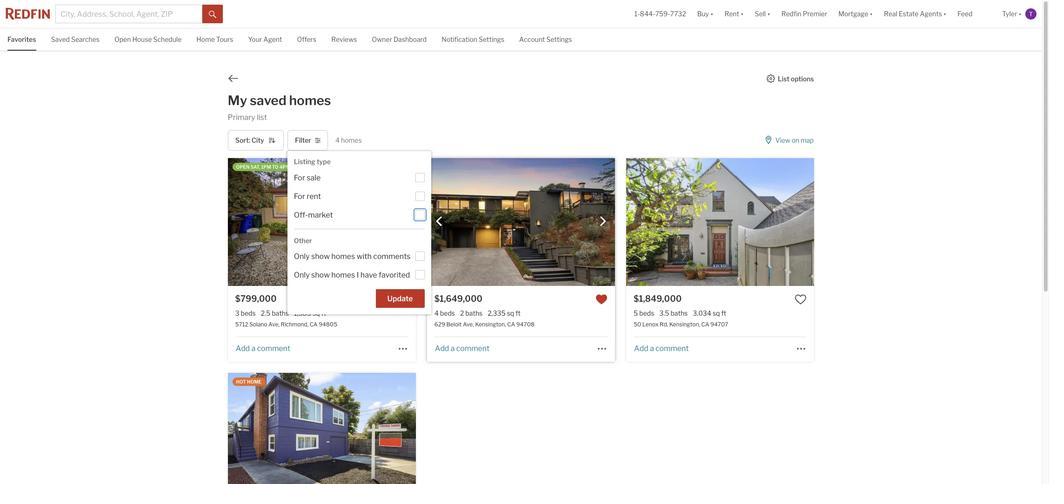Task type: vqa. For each thing, say whether or not it's contained in the screenshot.
top 2,500
no



Task type: locate. For each thing, give the bounding box(es) containing it.
0 horizontal spatial favorite button image
[[397, 294, 409, 306]]

2 horizontal spatial beds
[[640, 310, 655, 318]]

baths up 50 lenox rd, kensington, ca 94707
[[671, 310, 688, 318]]

option group containing only show homes with comments
[[294, 247, 425, 284]]

2 ft from the left
[[516, 310, 521, 318]]

1 sq from the left
[[313, 310, 320, 318]]

baths for $1,649,000
[[466, 310, 483, 318]]

3 comment from the left
[[656, 345, 689, 353]]

2 add a comment from the left
[[435, 345, 490, 353]]

a down solano
[[252, 345, 256, 353]]

2 horizontal spatial a
[[650, 345, 654, 353]]

add a comment down solano
[[236, 345, 290, 353]]

rent
[[725, 10, 740, 18]]

favorite button image
[[397, 294, 409, 306], [795, 294, 808, 306]]

94708
[[517, 321, 535, 328]]

2 horizontal spatial add
[[635, 345, 649, 353]]

settings for notification settings
[[479, 35, 505, 43]]

0 horizontal spatial baths
[[272, 310, 289, 318]]

5 beds
[[634, 310, 655, 318]]

1 settings from the left
[[479, 35, 505, 43]]

homes left i
[[332, 271, 355, 280]]

off-
[[294, 211, 308, 220]]

1 ft from the left
[[321, 310, 326, 318]]

owner dashboard link
[[372, 28, 427, 50]]

estate
[[900, 10, 919, 18]]

2 horizontal spatial sq
[[713, 310, 720, 318]]

account settings
[[520, 35, 572, 43]]

2 kensington, from the left
[[670, 321, 701, 328]]

a
[[252, 345, 256, 353], [451, 345, 455, 353], [650, 345, 654, 353]]

add a comment
[[236, 345, 290, 353], [435, 345, 490, 353], [635, 345, 689, 353]]

option group containing for sale
[[294, 168, 425, 224]]

favorite button checkbox for $1,849,000
[[795, 294, 808, 306]]

1 ave, from the left
[[269, 321, 280, 328]]

1 vertical spatial for
[[294, 192, 305, 201]]

3.5
[[660, 310, 670, 318]]

mortgage ▾
[[839, 10, 874, 18]]

2 photo of 629 beloit ave, kensington, ca 94708 image from the left
[[427, 158, 616, 286]]

baths right 2
[[466, 310, 483, 318]]

3 sq from the left
[[713, 310, 720, 318]]

1 option group from the top
[[294, 168, 425, 224]]

listing type
[[294, 158, 331, 166]]

▾ right rent
[[741, 10, 744, 18]]

▾ right tyler
[[1019, 10, 1022, 18]]

▾ for mortgage ▾
[[871, 10, 874, 18]]

1 baths from the left
[[272, 310, 289, 318]]

homes up only show homes i have favorited
[[332, 253, 355, 261]]

your agent
[[248, 35, 282, 43]]

searches
[[71, 35, 100, 43]]

3 add a comment from the left
[[635, 345, 689, 353]]

list options
[[778, 75, 814, 83]]

▾ right sell
[[768, 10, 771, 18]]

add a comment button down solano
[[235, 345, 291, 353]]

1 horizontal spatial 4
[[435, 310, 439, 318]]

2 horizontal spatial ca
[[702, 321, 710, 328]]

ft up 94707
[[722, 310, 727, 318]]

3 ft from the left
[[722, 310, 727, 318]]

1 kensington, from the left
[[476, 321, 506, 328]]

4 right the filter popup button
[[336, 136, 340, 144]]

0 horizontal spatial a
[[252, 345, 256, 353]]

favorite button image for $799,000
[[397, 294, 409, 306]]

0 horizontal spatial favorite button checkbox
[[397, 294, 409, 306]]

1 only from the top
[[294, 253, 310, 261]]

dialog containing for sale
[[288, 151, 431, 315]]

dialog
[[288, 151, 431, 315]]

add a comment for $1,849,000
[[635, 345, 689, 353]]

1 ca from the left
[[310, 321, 318, 328]]

show down only show homes with comments
[[312, 271, 330, 280]]

add a comment down the "rd,"
[[635, 345, 689, 353]]

user photo image
[[1026, 8, 1037, 20]]

open house schedule
[[115, 35, 182, 43]]

comment down the "rd,"
[[656, 345, 689, 353]]

2,335
[[488, 310, 506, 318]]

photo of 7004 carol ct, el cerrito, ca 94530 image
[[40, 374, 228, 485], [228, 374, 416, 485], [416, 374, 604, 485]]

2 show from the top
[[312, 271, 330, 280]]

629 beloit ave, kensington, ca 94708
[[435, 321, 535, 328]]

1 horizontal spatial kensington,
[[670, 321, 701, 328]]

2 beds from the left
[[440, 310, 455, 318]]

1 vertical spatial 4
[[435, 310, 439, 318]]

homes inside 'my saved homes primary list'
[[289, 93, 331, 108]]

2 only from the top
[[294, 271, 310, 280]]

0 horizontal spatial add a comment
[[236, 345, 290, 353]]

0 horizontal spatial add
[[236, 345, 250, 353]]

1 horizontal spatial baths
[[466, 310, 483, 318]]

beloit
[[447, 321, 462, 328]]

kensington, down 2,335
[[476, 321, 506, 328]]

▾ right mortgage
[[871, 10, 874, 18]]

kensington, for $1,649,000
[[476, 321, 506, 328]]

2 a from the left
[[451, 345, 455, 353]]

submit search image
[[209, 11, 216, 18]]

1 ▾ from the left
[[711, 10, 714, 18]]

homes for only show homes with comments
[[332, 253, 355, 261]]

2 comment from the left
[[457, 345, 490, 353]]

0 horizontal spatial sq
[[313, 310, 320, 318]]

2 baths from the left
[[466, 310, 483, 318]]

add a comment button down beloit
[[435, 345, 490, 353]]

favorite button image
[[596, 294, 608, 306]]

2 sq from the left
[[507, 310, 515, 318]]

open sat, 1pm to 4pm
[[236, 165, 291, 170]]

1 vertical spatial option group
[[294, 247, 425, 284]]

1 for from the top
[[294, 174, 305, 182]]

ca
[[310, 321, 318, 328], [508, 321, 516, 328], [702, 321, 710, 328]]

1,583
[[294, 310, 311, 318]]

0 vertical spatial only
[[294, 253, 310, 261]]

saved
[[51, 35, 70, 43]]

next button image
[[599, 217, 608, 226]]

3 ca from the left
[[702, 321, 710, 328]]

City, Address, School, Agent, ZIP search field
[[55, 5, 203, 23]]

settings right notification
[[479, 35, 505, 43]]

home
[[247, 380, 262, 385]]

ca down 3,034 in the bottom right of the page
[[702, 321, 710, 328]]

ave,
[[269, 321, 280, 328], [463, 321, 474, 328]]

1 horizontal spatial favorite button image
[[795, 294, 808, 306]]

4 up 629
[[435, 310, 439, 318]]

update
[[388, 295, 413, 304]]

show down "other"
[[312, 253, 330, 261]]

buy ▾ button
[[692, 0, 720, 28]]

0 vertical spatial 4
[[336, 136, 340, 144]]

3 beds from the left
[[640, 310, 655, 318]]

3 add a comment button from the left
[[634, 345, 690, 353]]

1 horizontal spatial beds
[[440, 310, 455, 318]]

a down beloit
[[451, 345, 455, 353]]

buy
[[698, 10, 710, 18]]

home tours link
[[197, 28, 233, 50]]

2
[[460, 310, 464, 318]]

beds right 5
[[640, 310, 655, 318]]

kensington, for $1,849,000
[[670, 321, 701, 328]]

0 horizontal spatial add a comment button
[[235, 345, 291, 353]]

2 horizontal spatial add a comment
[[635, 345, 689, 353]]

0 horizontal spatial 4
[[336, 136, 340, 144]]

1 vertical spatial show
[[312, 271, 330, 280]]

3 a from the left
[[650, 345, 654, 353]]

1-844-759-7732
[[635, 10, 687, 18]]

ft for $1,849,000
[[722, 310, 727, 318]]

94707
[[711, 321, 729, 328]]

1 horizontal spatial favorite button checkbox
[[795, 294, 808, 306]]

1pm
[[261, 165, 271, 170]]

2 ave, from the left
[[463, 321, 474, 328]]

comment down 5712 solano ave, richmond, ca 94805
[[257, 345, 290, 353]]

1 favorite button image from the left
[[397, 294, 409, 306]]

1 favorite button checkbox from the left
[[397, 294, 409, 306]]

agents
[[921, 10, 943, 18]]

0 horizontal spatial beds
[[241, 310, 256, 318]]

add a comment for $1,649,000
[[435, 345, 490, 353]]

6 ▾ from the left
[[1019, 10, 1022, 18]]

0 horizontal spatial ca
[[310, 321, 318, 328]]

2 ca from the left
[[508, 321, 516, 328]]

a for $799,000
[[252, 345, 256, 353]]

beds
[[241, 310, 256, 318], [440, 310, 455, 318], [640, 310, 655, 318]]

1 horizontal spatial sq
[[507, 310, 515, 318]]

add for $1,649,000
[[435, 345, 449, 353]]

favorite button checkbox
[[397, 294, 409, 306], [795, 294, 808, 306]]

3 beds
[[235, 310, 256, 318]]

settings inside account settings link
[[547, 35, 572, 43]]

1 comment from the left
[[257, 345, 290, 353]]

ca down 1,583 sq ft
[[310, 321, 318, 328]]

mortgage ▾ button
[[834, 0, 879, 28]]

beds for $799,000
[[241, 310, 256, 318]]

4 homes
[[336, 136, 362, 144]]

saved
[[250, 93, 287, 108]]

sq for $1,649,000
[[507, 310, 515, 318]]

update button
[[376, 290, 425, 308]]

kensington, down 3.5 baths
[[670, 321, 701, 328]]

2 horizontal spatial comment
[[656, 345, 689, 353]]

2 favorite button image from the left
[[795, 294, 808, 306]]

2 add a comment button from the left
[[435, 345, 490, 353]]

0 vertical spatial show
[[312, 253, 330, 261]]

hot home
[[236, 380, 262, 385]]

map
[[801, 137, 814, 144]]

settings inside notification settings link
[[479, 35, 505, 43]]

ave, down 2 baths
[[463, 321, 474, 328]]

add a comment button down the "rd,"
[[634, 345, 690, 353]]

to
[[272, 165, 279, 170]]

3 photo of 50 lenox rd, kensington, ca 94707 image from the left
[[815, 158, 1003, 286]]

beds for $1,649,000
[[440, 310, 455, 318]]

2 horizontal spatial add a comment button
[[634, 345, 690, 353]]

option group
[[294, 168, 425, 224], [294, 247, 425, 284]]

0 horizontal spatial comment
[[257, 345, 290, 353]]

$799,000
[[235, 294, 277, 304]]

homes up the filter popup button
[[289, 93, 331, 108]]

real
[[885, 10, 898, 18]]

redfin premier
[[782, 10, 828, 18]]

1 horizontal spatial a
[[451, 345, 455, 353]]

settings for account settings
[[547, 35, 572, 43]]

sq for $1,849,000
[[713, 310, 720, 318]]

2 horizontal spatial ft
[[722, 310, 727, 318]]

2 horizontal spatial baths
[[671, 310, 688, 318]]

feed button
[[953, 0, 997, 28]]

for left rent
[[294, 192, 305, 201]]

ca for $1,649,000
[[508, 321, 516, 328]]

1 horizontal spatial settings
[[547, 35, 572, 43]]

1 horizontal spatial ft
[[516, 310, 521, 318]]

0 horizontal spatial ft
[[321, 310, 326, 318]]

baths for $1,849,000
[[671, 310, 688, 318]]

1 add a comment from the left
[[236, 345, 290, 353]]

3 ▾ from the left
[[768, 10, 771, 18]]

add down 629
[[435, 345, 449, 353]]

94805
[[319, 321, 338, 328]]

3 baths from the left
[[671, 310, 688, 318]]

1 vertical spatial only
[[294, 271, 310, 280]]

photo of 5712 solano ave, richmond, ca 94805 image
[[40, 158, 228, 286], [228, 158, 416, 286], [416, 158, 604, 286]]

2 settings from the left
[[547, 35, 572, 43]]

a down lenox
[[650, 345, 654, 353]]

1 horizontal spatial add a comment
[[435, 345, 490, 353]]

other
[[294, 237, 312, 245]]

a for $1,649,000
[[451, 345, 455, 353]]

4 ▾ from the left
[[871, 10, 874, 18]]

i
[[357, 271, 359, 280]]

add
[[236, 345, 250, 353], [435, 345, 449, 353], [635, 345, 649, 353]]

1 show from the top
[[312, 253, 330, 261]]

50 lenox rd, kensington, ca 94707
[[634, 321, 729, 328]]

ave, down 2.5 baths
[[269, 321, 280, 328]]

3 photo of 5712 solano ave, richmond, ca 94805 image from the left
[[416, 158, 604, 286]]

comment down 629 beloit ave, kensington, ca 94708
[[457, 345, 490, 353]]

4 beds
[[435, 310, 455, 318]]

0 vertical spatial option group
[[294, 168, 425, 224]]

2 option group from the top
[[294, 247, 425, 284]]

0 horizontal spatial ave,
[[269, 321, 280, 328]]

1 a from the left
[[252, 345, 256, 353]]

add a comment down beloit
[[435, 345, 490, 353]]

real estate agents ▾ button
[[879, 0, 953, 28]]

1 beds from the left
[[241, 310, 256, 318]]

for for for rent
[[294, 192, 305, 201]]

filter
[[295, 137, 311, 144]]

sq right 1,583
[[313, 310, 320, 318]]

beds for $1,849,000
[[640, 310, 655, 318]]

sort
[[235, 137, 249, 144]]

off-market
[[294, 211, 333, 220]]

ft up the 94708
[[516, 310, 521, 318]]

1 horizontal spatial ca
[[508, 321, 516, 328]]

ca down the 2,335 sq ft
[[508, 321, 516, 328]]

notification settings link
[[442, 28, 505, 50]]

1 horizontal spatial ave,
[[463, 321, 474, 328]]

add down 50
[[635, 345, 649, 353]]

1 add from the left
[[236, 345, 250, 353]]

your agent link
[[248, 28, 282, 50]]

view on map button
[[764, 130, 815, 151]]

photo of 629 beloit ave, kensington, ca 94708 image
[[239, 158, 427, 286], [427, 158, 616, 286], [615, 158, 804, 286]]

beds up beloit
[[440, 310, 455, 318]]

▾ right the 'agents'
[[944, 10, 947, 18]]

baths up 5712 solano ave, richmond, ca 94805
[[272, 310, 289, 318]]

sq up 94707
[[713, 310, 720, 318]]

1 add a comment button from the left
[[235, 345, 291, 353]]

2 for from the top
[[294, 192, 305, 201]]

only show homes with comments
[[294, 253, 411, 261]]

▾
[[711, 10, 714, 18], [741, 10, 744, 18], [768, 10, 771, 18], [871, 10, 874, 18], [944, 10, 947, 18], [1019, 10, 1022, 18]]

2 ▾ from the left
[[741, 10, 744, 18]]

2 add from the left
[[435, 345, 449, 353]]

3 add from the left
[[635, 345, 649, 353]]

0 horizontal spatial settings
[[479, 35, 505, 43]]

beds right 3
[[241, 310, 256, 318]]

show for only show homes with comments
[[312, 253, 330, 261]]

sq right 2,335
[[507, 310, 515, 318]]

add a comment for $799,000
[[236, 345, 290, 353]]

photo of 50 lenox rd, kensington, ca 94707 image
[[439, 158, 627, 286], [627, 158, 815, 286], [815, 158, 1003, 286]]

rent ▾ button
[[725, 0, 744, 28]]

feed
[[958, 10, 973, 18]]

629
[[435, 321, 446, 328]]

1 photo of 50 lenox rd, kensington, ca 94707 image from the left
[[439, 158, 627, 286]]

1 horizontal spatial add
[[435, 345, 449, 353]]

1 horizontal spatial add a comment button
[[435, 345, 490, 353]]

3 photo of 629 beloit ave, kensington, ca 94708 image from the left
[[615, 158, 804, 286]]

settings right "account"
[[547, 35, 572, 43]]

4 for 4 beds
[[435, 310, 439, 318]]

add down '5712'
[[236, 345, 250, 353]]

ft up 94805
[[321, 310, 326, 318]]

1 horizontal spatial comment
[[457, 345, 490, 353]]

a for $1,849,000
[[650, 345, 654, 353]]

settings
[[479, 35, 505, 43], [547, 35, 572, 43]]

0 horizontal spatial kensington,
[[476, 321, 506, 328]]

rent
[[307, 192, 321, 201]]

2 favorite button checkbox from the left
[[795, 294, 808, 306]]

5712 solano ave, richmond, ca 94805
[[235, 321, 338, 328]]

▾ right buy on the right of the page
[[711, 10, 714, 18]]

0 vertical spatial for
[[294, 174, 305, 182]]

for left sale
[[294, 174, 305, 182]]

4pm
[[280, 165, 291, 170]]

2,335 sq ft
[[488, 310, 521, 318]]



Task type: describe. For each thing, give the bounding box(es) containing it.
redfin premier button
[[776, 0, 834, 28]]

buy ▾ button
[[698, 0, 714, 28]]

comment for $1,849,000
[[656, 345, 689, 353]]

ft for $799,000
[[321, 310, 326, 318]]

favorite button image for $1,849,000
[[795, 294, 808, 306]]

owner
[[372, 35, 392, 43]]

open
[[115, 35, 131, 43]]

sell ▾
[[755, 10, 771, 18]]

comment for $799,000
[[257, 345, 290, 353]]

list
[[257, 113, 267, 122]]

2 photo of 5712 solano ave, richmond, ca 94805 image from the left
[[228, 158, 416, 286]]

reviews link
[[332, 28, 357, 50]]

rd,
[[660, 321, 669, 328]]

real estate agents ▾ link
[[885, 0, 947, 28]]

1 photo of 5712 solano ave, richmond, ca 94805 image from the left
[[40, 158, 228, 286]]

3.5 baths
[[660, 310, 688, 318]]

account settings link
[[520, 28, 572, 50]]

notification
[[442, 35, 478, 43]]

saved searches link
[[51, 28, 100, 50]]

tyler
[[1003, 10, 1018, 18]]

3 photo of 7004 carol ct, el cerrito, ca 94530 image from the left
[[416, 374, 604, 485]]

sell ▾ button
[[750, 0, 776, 28]]

759-
[[656, 10, 671, 18]]

ave, for $1,649,000
[[463, 321, 474, 328]]

open house schedule link
[[115, 28, 182, 50]]

primary
[[228, 113, 255, 122]]

your
[[248, 35, 262, 43]]

▾ for rent ▾
[[741, 10, 744, 18]]

sq for $799,000
[[313, 310, 320, 318]]

notification settings
[[442, 35, 505, 43]]

add a comment button for $1,649,000
[[435, 345, 490, 353]]

1 photo of 629 beloit ave, kensington, ca 94708 image from the left
[[239, 158, 427, 286]]

for rent
[[294, 192, 321, 201]]

solano
[[250, 321, 267, 328]]

sell
[[755, 10, 766, 18]]

show for only show homes i have favorited
[[312, 271, 330, 280]]

premier
[[803, 10, 828, 18]]

lenox
[[643, 321, 659, 328]]

homes right the filter popup button
[[341, 136, 362, 144]]

have
[[361, 271, 377, 280]]

comment for $1,649,000
[[457, 345, 490, 353]]

reviews
[[332, 35, 357, 43]]

view
[[776, 137, 791, 144]]

house
[[132, 35, 152, 43]]

$1,649,000
[[435, 294, 483, 304]]

rent ▾ button
[[720, 0, 750, 28]]

favorites link
[[7, 28, 36, 50]]

only for only show homes i have favorited
[[294, 271, 310, 280]]

market
[[308, 211, 333, 220]]

tours
[[216, 35, 233, 43]]

hot
[[236, 380, 246, 385]]

7732
[[671, 10, 687, 18]]

options
[[791, 75, 814, 83]]

homes for my saved homes primary list
[[289, 93, 331, 108]]

50
[[634, 321, 642, 328]]

comments
[[374, 253, 411, 261]]

home tours
[[197, 35, 233, 43]]

4 for 4 homes
[[336, 136, 340, 144]]

baths for $799,000
[[272, 310, 289, 318]]

previous button image
[[435, 217, 444, 226]]

3,034
[[693, 310, 712, 318]]

▾ for sell ▾
[[768, 10, 771, 18]]

list
[[778, 75, 790, 83]]

only show homes i have favorited
[[294, 271, 410, 280]]

account
[[520, 35, 545, 43]]

my saved homes primary list
[[228, 93, 331, 122]]

▾ for buy ▾
[[711, 10, 714, 18]]

2 photo of 50 lenox rd, kensington, ca 94707 image from the left
[[627, 158, 815, 286]]

3
[[235, 310, 240, 318]]

ca for $1,849,000
[[702, 321, 710, 328]]

favorite button checkbox
[[596, 294, 608, 306]]

5 ▾ from the left
[[944, 10, 947, 18]]

only for only show homes with comments
[[294, 253, 310, 261]]

sort : city
[[235, 137, 264, 144]]

ca for $799,000
[[310, 321, 318, 328]]

add for $799,000
[[236, 345, 250, 353]]

for for for sale
[[294, 174, 305, 182]]

2.5
[[261, 310, 271, 318]]

offers link
[[297, 28, 317, 50]]

ft for $1,649,000
[[516, 310, 521, 318]]

mortgage
[[839, 10, 869, 18]]

5
[[634, 310, 638, 318]]

homes for only show homes i have favorited
[[332, 271, 355, 280]]

list options button
[[767, 74, 815, 83]]

offers
[[297, 35, 317, 43]]

844-
[[640, 10, 656, 18]]

favorite button checkbox for $799,000
[[397, 294, 409, 306]]

ave, for $799,000
[[269, 321, 280, 328]]

sat,
[[251, 165, 260, 170]]

add for $1,849,000
[[635, 345, 649, 353]]

add a comment button for $1,849,000
[[634, 345, 690, 353]]

add a comment button for $799,000
[[235, 345, 291, 353]]

filter button
[[288, 130, 328, 151]]

3,034 sq ft
[[693, 310, 727, 318]]

open
[[236, 165, 250, 170]]

favorited
[[379, 271, 410, 280]]

2 photo of 7004 carol ct, el cerrito, ca 94530 image from the left
[[228, 374, 416, 485]]

1,583 sq ft
[[294, 310, 326, 318]]

rent ▾
[[725, 10, 744, 18]]

option group for other
[[294, 247, 425, 284]]

saved searches
[[51, 35, 100, 43]]

type
[[317, 158, 331, 166]]

1 photo of 7004 carol ct, el cerrito, ca 94530 image from the left
[[40, 374, 228, 485]]

dashboard
[[394, 35, 427, 43]]

home
[[197, 35, 215, 43]]

▾ for tyler ▾
[[1019, 10, 1022, 18]]

5712
[[235, 321, 248, 328]]

option group for listing type
[[294, 168, 425, 224]]

my
[[228, 93, 247, 108]]

view on map
[[776, 137, 814, 144]]



